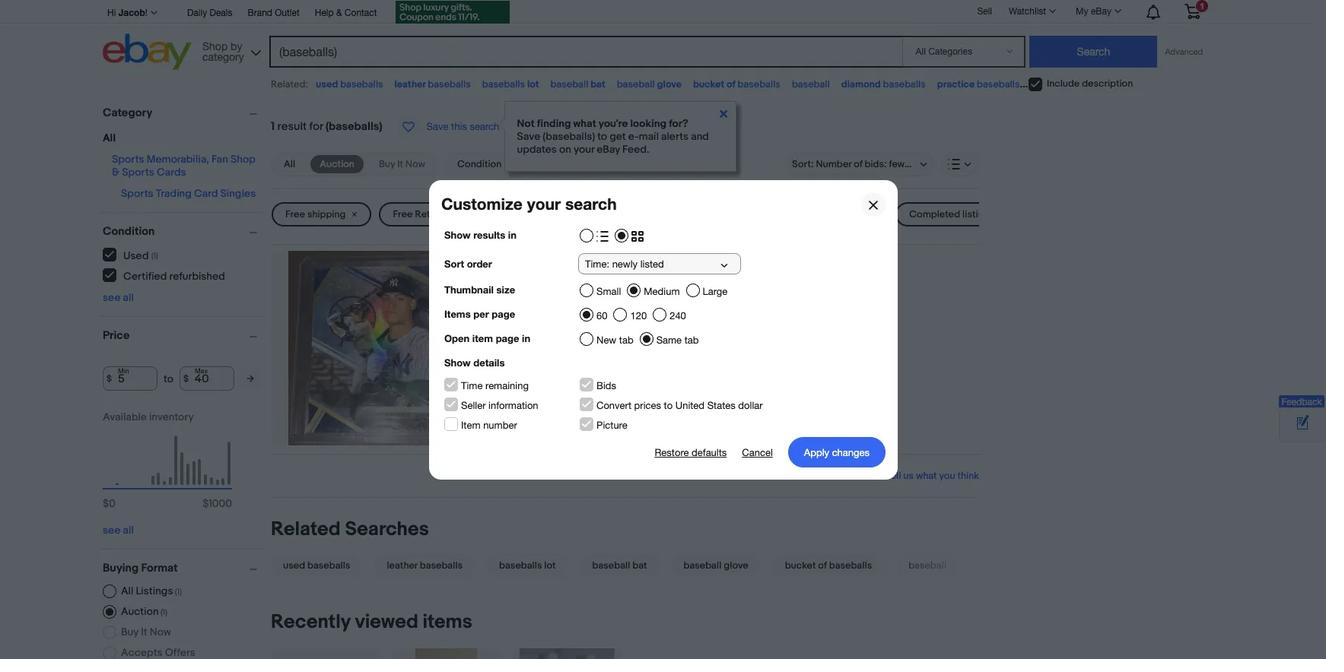Task type: vqa. For each thing, say whether or not it's contained in the screenshot.
$92.00 on the right top of the page
no



Task type: locate. For each thing, give the bounding box(es) containing it.
show up sort
[[444, 229, 471, 241]]

0 horizontal spatial buy
[[121, 626, 139, 639]]

(1) down the listings on the bottom
[[161, 608, 168, 618]]

deals
[[210, 8, 233, 18]]

2
[[651, 263, 658, 279]]

1 horizontal spatial glove
[[724, 560, 749, 573]]

united
[[675, 400, 705, 411]]

1 horizontal spatial tab
[[684, 335, 699, 346]]

brand outlet link
[[248, 5, 300, 22]]

lot inside baseballs lot link
[[545, 560, 556, 573]]

2 tab from the left
[[684, 335, 699, 346]]

0 vertical spatial it
[[397, 158, 403, 171]]

active
[[542, 396, 574, 410]]

see all button down certified
[[103, 292, 134, 304]]

tab right same
[[684, 335, 699, 346]]

leather baseballs up save this search button
[[395, 78, 471, 91]]

items up same day ship moroccanoil volume shampoo and conditioner 8.5 fl oz duo image
[[423, 611, 473, 635]]

looking
[[631, 117, 667, 130]]

all down category
[[103, 132, 116, 145]]

1 vertical spatial sell
[[478, 412, 497, 426]]

(1) inside 'used (1)'
[[151, 251, 158, 261]]

ebay down you're
[[597, 143, 620, 156]]

page right item
[[496, 332, 519, 344]]

your shopping cart contains 1 item image
[[1184, 4, 1202, 19]]

see all for condition
[[103, 292, 134, 304]]

$ up buying
[[103, 498, 109, 511]]

sports
[[112, 153, 144, 166], [122, 166, 154, 179], [121, 187, 153, 200]]

0 horizontal spatial shipping
[[307, 209, 346, 221]]

search for save this search
[[470, 121, 499, 132]]

per
[[473, 308, 489, 320]]

1 vertical spatial in
[[522, 332, 530, 344]]

get the coupon image
[[395, 1, 510, 24]]

shipping down auction link
[[307, 209, 346, 221]]

search inside save this search button
[[470, 121, 499, 132]]

(baseballs) right not
[[543, 130, 595, 143]]

it down auction (1) at the bottom left of page
[[141, 626, 147, 639]]

1 vertical spatial baseball glove
[[684, 560, 749, 573]]

2 see from the top
[[103, 524, 121, 537]]

0 vertical spatial baseballs lot
[[482, 78, 539, 91]]

see down 0
[[103, 524, 121, 537]]

buy it now link
[[370, 155, 435, 174]]

None submit
[[1030, 36, 1158, 68]]

apply changes button
[[788, 437, 886, 468]]

bucket inside bucket of baseballs 'link'
[[785, 560, 816, 573]]

leather baseballs
[[395, 78, 471, 91], [387, 560, 463, 573]]

sell link
[[971, 6, 999, 16]]

1 vertical spatial search
[[565, 194, 617, 214]]

auction down 1 result for (baseballs)
[[320, 158, 355, 171]]

completed listings link
[[896, 202, 1021, 227]]

my ebay link
[[1068, 2, 1129, 21]]

banner containing sell
[[103, 0, 1213, 74]]

50%
[[753, 312, 777, 327]]

free up time remaining
[[478, 364, 501, 378]]

1 all from the top
[[123, 292, 134, 304]]

0 vertical spatial see all
[[103, 292, 134, 304]]

trading
[[156, 187, 192, 200]]

buy right auction link
[[379, 158, 395, 171]]

shipping up "returns" in the left of the page
[[504, 348, 549, 362]]

sell one like this link
[[478, 412, 562, 426]]

1 horizontal spatial your
[[574, 143, 595, 156]]

1 horizontal spatial used
[[316, 78, 338, 91]]

help & contact
[[315, 8, 377, 18]]

1 vertical spatial buy it now
[[121, 626, 171, 639]]

mail
[[639, 130, 659, 143]]

brand
[[248, 8, 272, 18]]

&
[[336, 8, 342, 18], [112, 166, 120, 179]]

60
[[596, 310, 607, 322]]

us
[[827, 209, 840, 221]]

0 vertical spatial sell
[[978, 6, 993, 16]]

items
[[577, 396, 605, 410], [423, 611, 473, 635]]

all down result
[[284, 158, 295, 171]]

to inside dialog
[[664, 400, 673, 411]]

buy it now down auction (1) at the bottom left of page
[[121, 626, 171, 639]]

your inside customize your search dialog
[[527, 194, 561, 214]]

(1) left 50%
[[741, 312, 750, 327]]

all down buying
[[121, 585, 134, 598]]

page for per
[[492, 308, 515, 320]]

1 see all from the top
[[103, 292, 134, 304]]

1 vertical spatial ebay
[[597, 143, 620, 156]]

1 vertical spatial baseball link
[[891, 554, 965, 579]]

used for used (1)
[[123, 249, 149, 262]]

1 horizontal spatial all
[[121, 585, 134, 598]]

(1) right the listings on the bottom
[[175, 588, 182, 598]]

similar
[[506, 396, 540, 410]]

save this search button
[[392, 114, 504, 140]]

search for customize your search
[[565, 194, 617, 214]]

of inside 'link'
[[819, 560, 827, 573]]

0 vertical spatial of
[[727, 78, 736, 91]]

1 horizontal spatial buy it now
[[379, 158, 425, 171]]

1 vertical spatial used
[[283, 560, 305, 573]]

0 horizontal spatial lot
[[527, 78, 539, 91]]

tab
[[619, 335, 633, 346], [684, 335, 699, 346]]

search inside customize your search dialog
[[565, 194, 617, 214]]

0 vertical spatial see all button
[[103, 292, 134, 304]]

1 horizontal spatial this
[[543, 412, 562, 426]]

for?
[[669, 117, 689, 130]]

shop
[[231, 153, 255, 166]]

0 vertical spatial your
[[574, 143, 595, 156]]

1 vertical spatial your
[[527, 194, 561, 214]]

duo moroccanoil extra volume shampoo and conditioner 2.4 oz fine to medium hair image
[[520, 649, 615, 660]]

to inside not finding what you're looking for? save (baseballs) to get e-mail alerts and updates on your ebay feed.
[[598, 130, 608, 143]]

include description
[[1047, 78, 1134, 90]]

tab for new tab
[[619, 335, 633, 346]]

2 see all from the top
[[103, 524, 134, 537]]

bids
[[596, 380, 616, 392]]

save
[[427, 121, 449, 132], [517, 130, 541, 143]]

show details
[[444, 357, 505, 369]]

what inside not finding what you're looking for? save (baseballs) to get e-mail alerts and updates on your ebay feed.
[[574, 117, 597, 130]]

1 horizontal spatial of
[[819, 560, 827, 573]]

outlet
[[275, 8, 300, 18]]

 (1) Items text field
[[173, 588, 182, 598]]

baseball glove
[[617, 78, 682, 91], [684, 560, 749, 573]]

0 vertical spatial used
[[615, 209, 639, 221]]

0 horizontal spatial baseball glove
[[617, 78, 682, 91]]

(1) inside joschen_27 (1) 50% 1 bid free shipping free returns authenticity guarantee view similar active items sell one like this
[[741, 312, 750, 327]]

auction for auction (1)
[[121, 606, 159, 619]]

page for item
[[496, 332, 519, 344]]

#43
[[690, 263, 714, 279]]

1 vertical spatial leather
[[387, 560, 418, 573]]

to left get on the top left of the page
[[598, 130, 608, 143]]

class
[[615, 263, 648, 279]]

2021 topps gold label class 2 blue #43 aaron judge /99 image
[[288, 251, 449, 446]]

0 horizontal spatial baseball link
[[792, 78, 830, 91]]

$5.00
[[497, 209, 523, 221]]

0 horizontal spatial all
[[103, 132, 116, 145]]

what left you're
[[574, 117, 597, 130]]

all down certified
[[123, 292, 134, 304]]

0 horizontal spatial what
[[574, 117, 597, 130]]

1 horizontal spatial ebay
[[1091, 6, 1112, 17]]

leather baseballs down searches
[[387, 560, 463, 573]]

1 vertical spatial baseball bat
[[593, 560, 647, 573]]

page right per
[[492, 308, 515, 320]]

what
[[574, 117, 597, 130], [916, 471, 937, 483]]

save inside button
[[427, 121, 449, 132]]

1 horizontal spatial items
[[577, 396, 605, 410]]

category
[[103, 106, 153, 120]]

bid
[[484, 332, 501, 346]]

sold
[[478, 251, 498, 263]]

tab for same tab
[[684, 335, 699, 346]]

0 horizontal spatial search
[[470, 121, 499, 132]]

refurbished
[[169, 270, 225, 283]]

& right help on the top of page
[[336, 8, 342, 18]]

(1) up certified refurbished "link"
[[151, 251, 158, 261]]

1 horizontal spatial sell
[[978, 6, 993, 16]]

0 vertical spatial items
[[577, 396, 605, 410]]

bucket
[[693, 78, 725, 91], [785, 560, 816, 573]]

0 vertical spatial all
[[123, 292, 134, 304]]

0 vertical spatial auction
[[320, 158, 355, 171]]

0 vertical spatial used
[[316, 78, 338, 91]]

see up price at the left of the page
[[103, 292, 121, 304]]

see all for price
[[103, 524, 134, 537]]

used right related:
[[316, 78, 338, 91]]

used baseballs up 1 result for (baseballs)
[[316, 78, 383, 91]]

sell left watchlist
[[978, 6, 993, 16]]

0 horizontal spatial used
[[123, 249, 149, 262]]

leather up save this search button
[[395, 78, 426, 91]]

0 horizontal spatial your
[[527, 194, 561, 214]]

1 left bid
[[478, 332, 482, 346]]

1 horizontal spatial what
[[916, 471, 937, 483]]

judge
[[755, 263, 793, 279]]

tooltip
[[504, 101, 737, 172]]

one
[[500, 412, 519, 426]]

all for condition
[[123, 292, 134, 304]]

0 horizontal spatial items
[[423, 611, 473, 635]]

0 vertical spatial buy
[[379, 158, 395, 171]]

buy down auction (1) at the bottom left of page
[[121, 626, 139, 639]]

1 vertical spatial used
[[123, 249, 149, 262]]

0 horizontal spatial &
[[112, 166, 120, 179]]

0 vertical spatial search
[[470, 121, 499, 132]]

0 vertical spatial bat
[[591, 78, 606, 91]]

free down bid
[[478, 348, 501, 362]]

new tab
[[596, 335, 633, 346]]

Maximum value $40 text field
[[180, 367, 234, 391]]

0 vertical spatial bucket
[[693, 78, 725, 91]]

1 vertical spatial bat
[[633, 560, 647, 573]]

1 see all button from the top
[[103, 292, 134, 304]]

(1)
[[151, 251, 158, 261], [741, 312, 750, 327], [175, 588, 182, 598], [161, 608, 168, 618]]

glove
[[657, 78, 682, 91], [724, 560, 749, 573]]

1 tab from the left
[[619, 335, 633, 346]]

lot up not
[[527, 78, 539, 91]]

see all button down 0
[[103, 524, 134, 537]]

0 vertical spatial baseball link
[[792, 78, 830, 91]]

1 see from the top
[[103, 292, 121, 304]]

0 vertical spatial leather baseballs
[[395, 78, 471, 91]]

description
[[1083, 78, 1134, 90]]

to right the prices
[[664, 400, 673, 411]]

save up buy it now link
[[427, 121, 449, 132]]

auction
[[320, 158, 355, 171], [121, 606, 159, 619]]

thumbnail size
[[444, 284, 515, 296]]

& left cards
[[112, 166, 120, 179]]

leather baseballs inside "leather baseballs" link
[[387, 560, 463, 573]]

time
[[461, 380, 483, 392]]

2021 topps gold label class 2 blue #43 aaron judge /99 link
[[478, 263, 980, 283]]

1 result for (baseballs)
[[271, 120, 383, 134]]

leather
[[395, 78, 426, 91], [387, 560, 418, 573]]

1 vertical spatial shipping
[[504, 348, 549, 362]]

see all down 0
[[103, 524, 134, 537]]

you're
[[599, 117, 628, 130]]

updates
[[517, 143, 557, 156]]

rawlings
[[1032, 78, 1069, 91]]

it up free returns
[[397, 158, 403, 171]]

1 vertical spatial 1
[[478, 332, 482, 346]]

0 horizontal spatial bucket
[[693, 78, 725, 91]]

related:
[[271, 78, 308, 91]]

$ up inventory
[[183, 373, 189, 385]]

1 horizontal spatial (baseballs)
[[543, 130, 595, 143]]

show down the open
[[444, 357, 471, 369]]

banner
[[103, 0, 1213, 74]]

1 horizontal spatial bat
[[633, 560, 647, 573]]

auction (1)
[[121, 606, 168, 619]]

search left not
[[470, 121, 499, 132]]

1 horizontal spatial &
[[336, 8, 342, 18]]

0 vertical spatial this
[[451, 121, 467, 132]]

all for price
[[123, 524, 134, 537]]

(1) inside auction (1)
[[161, 608, 168, 618]]

now down save this search button
[[406, 158, 425, 171]]

tooltip containing not finding what you're looking for?
[[504, 101, 737, 172]]

1 horizontal spatial auction
[[320, 158, 355, 171]]

0 horizontal spatial it
[[141, 626, 147, 639]]

save inside not finding what you're looking for? save (baseballs) to get e-mail alerts and updates on your ebay feed.
[[517, 130, 541, 143]]

leather down searches
[[387, 560, 418, 573]]

lot left baseball bat link on the bottom
[[545, 560, 556, 573]]

1 vertical spatial show
[[444, 357, 471, 369]]

what right the us at the right
[[916, 471, 937, 483]]

0 vertical spatial baseball bat
[[551, 78, 606, 91]]

2 all from the top
[[123, 524, 134, 537]]

now down (1) text field
[[150, 626, 171, 639]]

topps
[[508, 263, 544, 279]]

daily deals
[[187, 8, 233, 18]]

1 vertical spatial glove
[[724, 560, 749, 573]]

1 vertical spatial bucket of baseballs
[[785, 560, 872, 573]]

0 vertical spatial all
[[103, 132, 116, 145]]

buy it now up free returns
[[379, 158, 425, 171]]

ebay inside not finding what you're looking for? save (baseballs) to get e-mail alerts and updates on your ebay feed.
[[597, 143, 620, 156]]

inventory
[[149, 411, 194, 424]]

now
[[406, 158, 425, 171], [150, 626, 171, 639]]

0 vertical spatial now
[[406, 158, 425, 171]]

in down '$5.00' at left
[[508, 229, 516, 241]]

sell down view
[[478, 412, 497, 426]]

of
[[727, 78, 736, 91], [819, 560, 827, 573]]

customize
[[441, 194, 523, 214]]

1 vertical spatial buy
[[121, 626, 139, 639]]

in up "returns" in the left of the page
[[522, 332, 530, 344]]

daily deals link
[[187, 5, 233, 22]]

used down "related" on the bottom of the page
[[283, 560, 305, 573]]

this left not
[[451, 121, 467, 132]]

1 vertical spatial see all
[[103, 524, 134, 537]]

baseball link for related searches
[[891, 554, 965, 579]]

1 vertical spatial all
[[284, 158, 295, 171]]

bucket of baseballs inside 'link'
[[785, 560, 872, 573]]

this down active
[[543, 412, 562, 426]]

ebay right my at the right top of the page
[[1091, 6, 1112, 17]]

25,
[[520, 251, 533, 263]]

sports trading card singles
[[121, 187, 256, 200]]

advanced
[[1166, 47, 1203, 56]]

view
[[478, 396, 503, 410]]

auction down all listings (1)
[[121, 606, 159, 619]]

0 horizontal spatial this
[[451, 121, 467, 132]]

to right minimum value $5 text field
[[164, 373, 173, 386]]

1 vertical spatial &
[[112, 166, 120, 179]]

0 vertical spatial page
[[492, 308, 515, 320]]

1 horizontal spatial now
[[406, 158, 425, 171]]

1 horizontal spatial buy
[[379, 158, 395, 171]]

used up class
[[615, 209, 639, 221]]

1 left result
[[271, 120, 275, 134]]

0 vertical spatial lot
[[527, 78, 539, 91]]

details
[[473, 357, 505, 369]]

1 show from the top
[[444, 229, 471, 241]]

used up certified
[[123, 249, 149, 262]]

2 see all button from the top
[[103, 524, 134, 537]]

1 vertical spatial this
[[543, 412, 562, 426]]

finding
[[537, 117, 571, 130]]

0 horizontal spatial sell
[[478, 412, 497, 426]]

view similar active items link
[[478, 396, 605, 410]]

see all down certified
[[103, 292, 134, 304]]

1 horizontal spatial shipping
[[504, 348, 549, 362]]

sports memorabilia, fan shop & sports cards
[[112, 153, 255, 179]]

search
[[470, 121, 499, 132], [565, 194, 617, 214]]

save left on
[[517, 130, 541, 143]]

your right '$5.00' at left
[[527, 194, 561, 214]]

0 vertical spatial leather
[[395, 78, 426, 91]]

(baseballs) right for
[[326, 120, 383, 134]]

search down on
[[565, 194, 617, 214]]

1 horizontal spatial search
[[565, 194, 617, 214]]

contact
[[345, 8, 377, 18]]

and
[[691, 130, 709, 143]]

0 vertical spatial ebay
[[1091, 6, 1112, 17]]

0 horizontal spatial in
[[508, 229, 516, 241]]

0 vertical spatial shipping
[[307, 209, 346, 221]]

2 show from the top
[[444, 357, 471, 369]]

items down the guarantee
[[577, 396, 605, 410]]

0 vertical spatial in
[[508, 229, 516, 241]]

used baseballs down "related" on the bottom of the page
[[283, 560, 350, 573]]

all up buying
[[123, 524, 134, 537]]

items inside joschen_27 (1) 50% 1 bid free shipping free returns authenticity guarantee view similar active items sell one like this
[[577, 396, 605, 410]]

$ 0
[[103, 498, 116, 511]]

0 vertical spatial see
[[103, 292, 121, 304]]

/99
[[796, 263, 817, 279]]

used baseballs link
[[271, 554, 369, 579]]

gold
[[547, 263, 577, 279]]

tab right new
[[619, 335, 633, 346]]

0 vertical spatial glove
[[657, 78, 682, 91]]

apply changes
[[804, 447, 870, 458]]

your right on
[[574, 143, 595, 156]]

it inside buy it now link
[[397, 158, 403, 171]]



Task type: describe. For each thing, give the bounding box(es) containing it.
(baseballs) inside not finding what you're looking for? save (baseballs) to get e-mail alerts and updates on your ebay feed.
[[543, 130, 595, 143]]

used link
[[602, 202, 665, 227]]

help & contact link
[[315, 5, 377, 22]]

$ up 'available'
[[107, 373, 112, 385]]

on
[[559, 143, 572, 156]]

bucket of baseballs link
[[767, 554, 891, 579]]

watchlist
[[1009, 6, 1047, 17]]

restore defaults
[[655, 447, 727, 458]]

1 vertical spatial now
[[150, 626, 171, 639]]

customize your search
[[441, 194, 617, 214]]

1 vertical spatial baseballs lot
[[499, 560, 556, 573]]

(1) inside all listings (1)
[[175, 588, 182, 598]]

sell inside account navigation
[[978, 6, 993, 16]]

joschen_27 (1) 50% 1 bid free shipping free returns authenticity guarantee view similar active items sell one like this
[[478, 312, 777, 426]]

used baseballs inside 'link'
[[283, 560, 350, 573]]

sell inside joschen_27 (1) 50% 1 bid free shipping free returns authenticity guarantee view similar active items sell one like this
[[478, 412, 497, 426]]

this inside button
[[451, 121, 467, 132]]

related searches
[[271, 519, 429, 542]]

& inside sports memorabilia, fan shop & sports cards
[[112, 166, 120, 179]]

free shipping link
[[272, 202, 372, 227]]

baseball bat inside baseball bat link
[[593, 560, 647, 573]]

this inside joschen_27 (1) 50% 1 bid free shipping free returns authenticity guarantee view similar active items sell one like this
[[543, 412, 562, 426]]

see all button for price
[[103, 524, 134, 537]]

all listings (1)
[[121, 585, 182, 598]]

certified refurbished
[[123, 270, 225, 283]]

1 horizontal spatial baseball glove
[[684, 560, 749, 573]]

customize your search dialog
[[0, 0, 1327, 660]]

0 vertical spatial used baseballs
[[316, 78, 383, 91]]

dollar
[[738, 400, 763, 411]]

free down all link
[[285, 209, 305, 221]]

tell us what you think
[[887, 471, 980, 483]]

ebay inside account navigation
[[1091, 6, 1112, 17]]

available
[[103, 411, 147, 424]]

used inside 'link'
[[283, 560, 305, 573]]

prices
[[634, 400, 661, 411]]

auction for auction
[[320, 158, 355, 171]]

2 vertical spatial all
[[121, 585, 134, 598]]

see for price
[[103, 524, 121, 537]]

card
[[194, 187, 218, 200]]

$ up buying format dropdown button at the bottom left of the page
[[203, 498, 209, 511]]

item
[[461, 420, 480, 431]]

cancel button
[[742, 437, 773, 468]]

baseball glove link
[[666, 554, 767, 579]]

buying
[[103, 562, 139, 576]]

0 vertical spatial baseball glove
[[617, 78, 682, 91]]

0 horizontal spatial of
[[727, 78, 736, 91]]

sports for sports memorabilia, fan shop & sports cards
[[112, 153, 144, 166]]

what for you're
[[574, 117, 597, 130]]

0 horizontal spatial (baseballs)
[[326, 120, 383, 134]]

restore
[[655, 447, 689, 458]]

cancel
[[742, 447, 773, 458]]

available inventory
[[103, 411, 194, 424]]

practice baseballs
[[938, 78, 1020, 91]]

seller
[[461, 400, 486, 411]]

aaron
[[717, 263, 752, 279]]

watchlist link
[[1001, 2, 1063, 21]]

memorabilia,
[[147, 153, 209, 166]]

for
[[309, 120, 323, 134]]

what for you
[[916, 471, 937, 483]]

viewed
[[355, 611, 419, 635]]

results
[[473, 229, 505, 241]]

item number
[[461, 420, 517, 431]]

convert prices to united states dollar
[[596, 400, 763, 411]]

authenticity
[[492, 380, 557, 394]]

us only link
[[813, 202, 888, 227]]

listings
[[963, 209, 995, 221]]

leather baseballs link
[[369, 554, 481, 579]]

see for condition
[[103, 292, 121, 304]]

1 inside joschen_27 (1) 50% 1 bid free shipping free returns authenticity guarantee view similar active items sell one like this
[[478, 332, 482, 346]]

2 horizontal spatial all
[[284, 158, 295, 171]]

certified refurbished link
[[103, 269, 226, 283]]

& inside help & contact link
[[336, 8, 342, 18]]

remaining
[[485, 380, 529, 392]]

sports for sports trading card singles
[[121, 187, 153, 200]]

baseball link for related:
[[792, 78, 830, 91]]

1000
[[209, 498, 232, 511]]

diamond
[[842, 78, 881, 91]]

number
[[483, 420, 517, 431]]

0 vertical spatial bucket of baseballs
[[693, 78, 781, 91]]

your inside not finding what you're looking for? save (baseballs) to get e-mail alerts and updates on your ebay feed.
[[574, 143, 595, 156]]

0 vertical spatial 1
[[271, 120, 275, 134]]

free returns
[[393, 209, 450, 221]]

my ebay
[[1076, 6, 1112, 17]]

(1) for joschen_27
[[741, 312, 750, 327]]

returns
[[415, 209, 450, 221]]

daily
[[187, 8, 207, 18]]

free returns link
[[379, 202, 476, 227]]

fan
[[212, 153, 228, 166]]

guarantee
[[559, 380, 614, 394]]

show for show details
[[444, 357, 471, 369]]

shipping inside joschen_27 (1) 50% 1 bid free shipping free returns authenticity guarantee view similar active items sell one like this
[[504, 348, 549, 362]]

result
[[278, 120, 307, 134]]

owned
[[500, 282, 538, 297]]

thumbnail
[[444, 284, 494, 296]]

0 vertical spatial buy it now
[[379, 158, 425, 171]]

auction link
[[311, 155, 364, 174]]

advanced link
[[1158, 37, 1211, 67]]

(1) for auction
[[161, 608, 168, 618]]

returns
[[504, 364, 541, 378]]

sort order
[[444, 258, 492, 270]]

Auction selected text field
[[320, 158, 355, 171]]

account navigation
[[103, 0, 1213, 26]]

tell
[[887, 471, 902, 483]]

diamond baseballs
[[842, 78, 926, 91]]

to right '$5.00' at left
[[525, 209, 534, 221]]

open
[[444, 332, 469, 344]]

1 vertical spatial items
[[423, 611, 473, 635]]

category button
[[103, 106, 264, 120]]

format
[[141, 562, 178, 576]]

not finding what you're looking for? save (baseballs) to get e-mail alerts and updates on your ebay feed.
[[517, 117, 709, 156]]

Authenticity Guarantee text field
[[478, 379, 614, 395]]

cards
[[157, 166, 186, 179]]

free shipping
[[285, 209, 346, 221]]

$5.00 to $40.00
[[497, 209, 568, 221]]

large
[[703, 286, 727, 297]]

used for used
[[615, 209, 639, 221]]

singles
[[220, 187, 256, 200]]

graph of available inventory between $5.0 and $40.0 image
[[103, 411, 232, 518]]

$5.00 to $40.00 link
[[483, 202, 594, 227]]

us
[[904, 471, 914, 483]]

price
[[103, 329, 130, 343]]

2021
[[478, 263, 505, 279]]

items per page
[[444, 308, 515, 320]]

2021 topps gold label class 2 blue #43 aaron judge /99 heading
[[478, 263, 817, 279]]

Minimum value $5 text field
[[103, 367, 158, 391]]

feedback
[[1282, 397, 1323, 408]]

sort
[[444, 258, 464, 270]]

0 horizontal spatial buy it now
[[121, 626, 171, 639]]

save this search
[[427, 121, 499, 132]]

 (1) Items text field
[[159, 608, 168, 618]]

practice
[[938, 78, 975, 91]]

listings
[[136, 585, 173, 598]]

(1) for used
[[151, 251, 158, 261]]

show for show results in
[[444, 229, 471, 241]]

free left returns
[[393, 209, 413, 221]]

1 horizontal spatial in
[[522, 332, 530, 344]]

see all button for condition
[[103, 292, 134, 304]]

same day ship moroccanoil volume shampoo and conditioner 8.5 fl oz duo image
[[416, 649, 477, 660]]



